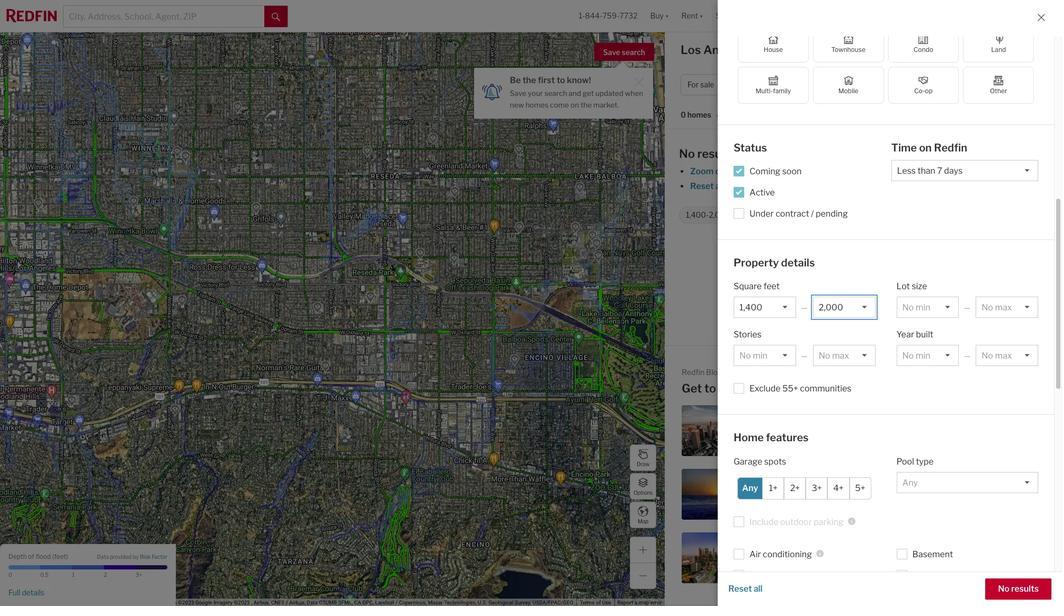 Task type: vqa. For each thing, say whether or not it's contained in the screenshot.
the topmost search
yes



Task type: describe. For each thing, give the bounding box(es) containing it.
0 for 0 homes •
[[681, 110, 686, 119]]

the inside 13 top apartment buildings in the hollywood neighborhood of los angeles, ca
[[947, 422, 958, 430]]

air
[[750, 549, 761, 559]]

search inside save search button
[[622, 48, 646, 57]]

by
[[133, 554, 139, 560]]

year
[[897, 330, 915, 340]]

— for lot size
[[965, 303, 971, 312]]

discover 14 koreatown apartment buildings in los angeles, ca
[[758, 417, 846, 444]]

759-
[[603, 11, 620, 20]]

one
[[794, 181, 809, 191]]

explore
[[980, 554, 1005, 562]]

to inside '7 westlake apartment buildings in los angeles, ca to consider for your next rental'
[[940, 495, 947, 503]]

land
[[992, 46, 1007, 54]]

be the first to know!
[[510, 75, 591, 85]]

0 horizontal spatial no
[[679, 147, 695, 161]]

/ inside button
[[884, 80, 887, 89]]

a
[[635, 600, 638, 606]]

in inside 5 little tokyo apartment buildings to explore in los angeles, ca
[[1006, 554, 1012, 562]]

status
[[734, 142, 767, 154]]

updated
[[596, 89, 624, 98]]

on
[[781, 211, 791, 220]]

home type
[[795, 80, 833, 89]]

save your search and get updated when new homes come on the market.
[[510, 89, 644, 109]]

2 ©2023 from the left
[[234, 600, 250, 606]]

angeles, inside discover 14 koreatown apartment buildings in los angeles, ca
[[758, 436, 787, 444]]

know!
[[567, 75, 591, 85]]

1+
[[769, 483, 778, 493]]

washer/dryer
[[913, 571, 967, 581]]

on redfin less than 7 days
[[781, 211, 871, 220]]

active
[[750, 187, 775, 197]]

sfml,
[[338, 600, 353, 606]]

angeles, inside 3 playa vista apartments buildings in los angeles, ca to consider for your next rental
[[810, 486, 838, 494]]

los inside redfin blog get to know los angeles, ca
[[752, 382, 772, 395]]

basement
[[913, 549, 954, 559]]

next inside '7 westlake apartment buildings in los angeles, ca to consider for your next rental'
[[1006, 495, 1022, 503]]

0 vertical spatial angeles
[[808, 545, 834, 553]]

all inside "zoom out reset all filters or remove one of your filters below to see more homes"
[[716, 181, 725, 191]]

0 vertical spatial data
[[97, 554, 109, 560]]

buildings for discover 14 koreatown apartment buildings in los angeles, ca
[[795, 427, 825, 435]]

|
[[997, 46, 1000, 56]]

no inside no results button
[[999, 584, 1010, 594]]

buildings inside 13 top apartment buildings in the hollywood neighborhood of los angeles, ca
[[1000, 413, 1030, 421]]

in down where
[[822, 563, 827, 571]]

air conditioning
[[750, 549, 812, 559]]

buildings for 3 playa vista apartments buildings in los angeles, ca to consider for your next rental
[[758, 486, 788, 494]]

1 vertical spatial 3+
[[136, 572, 142, 578]]

beds / baths button
[[858, 74, 929, 95]]

homes inside "zoom out reset all filters or remove one of your filters below to see more homes"
[[940, 181, 967, 191]]

home for home features
[[734, 431, 764, 444]]

landsat
[[375, 600, 394, 606]]

blog
[[707, 368, 722, 377]]

0 horizontal spatial the
[[523, 75, 536, 85]]

pool type
[[897, 457, 934, 467]]

5 little tokyo apartment buildings to explore in los angeles, ca link
[[864, 533, 1033, 584]]

draw button
[[630, 445, 657, 471]]

map
[[639, 600, 650, 606]]

3 playa vista apartments buildings in los angeles, ca to consider for your next rental link
[[682, 469, 851, 520]]

full
[[8, 588, 20, 597]]

type for pool type
[[916, 457, 934, 467]]

apartment inside '7 westlake apartment buildings in los angeles, ca to consider for your next rental'
[[978, 476, 1013, 484]]

2 inside button
[[990, 80, 995, 89]]

0 horizontal spatial filters
[[727, 181, 750, 191]]

options button
[[630, 473, 657, 500]]

in inside discover 14 koreatown apartment buildings in los angeles, ca
[[827, 427, 833, 435]]

waterfront
[[750, 571, 794, 581]]

spots
[[765, 457, 787, 467]]

22 popular los angeles neighborhoods: where to live in los angeles in 2023
[[758, 545, 847, 571]]

los inside '7 westlake apartment buildings in los angeles, ca to consider for your next rental'
[[979, 486, 991, 494]]

know
[[719, 382, 749, 395]]

13 top apartment buildings in the hollywood neighborhood of los angeles, ca link
[[864, 405, 1033, 456]]

your inside 3 playa vista apartments buildings in los angeles, ca to consider for your next rental
[[808, 495, 823, 503]]

report a map error
[[618, 600, 662, 606]]

los inside discover 14 koreatown apartment buildings in los angeles, ca
[[834, 427, 846, 435]]

5+ radio
[[850, 477, 872, 500]]

when
[[625, 89, 644, 98]]

your inside "zoom out reset all filters or remove one of your filters below to see more homes"
[[821, 181, 839, 191]]

terms
[[580, 600, 595, 606]]

usda/fpac/geo
[[533, 600, 574, 606]]

1-
[[579, 11, 585, 20]]

3+ inside radio
[[812, 483, 822, 493]]

details for full details
[[22, 588, 44, 597]]

built
[[917, 330, 934, 340]]

property details
[[734, 256, 815, 269]]

1 horizontal spatial filters
[[841, 181, 864, 191]]

0 vertical spatial 7
[[849, 211, 854, 220]]

under contract / pending
[[750, 209, 848, 219]]

first
[[538, 75, 555, 85]]

2 airbus, from the left
[[289, 600, 306, 606]]

0 horizontal spatial no results
[[679, 147, 736, 161]]

lot size
[[897, 281, 928, 292]]

0.5
[[40, 572, 49, 578]]

1 horizontal spatial on
[[920, 142, 932, 154]]

to inside redfin blog get to know los angeles, ca
[[705, 382, 716, 395]]

all
[[953, 80, 962, 89]]

for inside 3 playa vista apartments buildings in los angeles, ca to consider for your next rental
[[797, 495, 807, 503]]

use
[[602, 600, 611, 606]]

in right live
[[773, 563, 779, 571]]

consider inside '7 westlake apartment buildings in los angeles, ca to consider for your next rental'
[[948, 495, 978, 503]]

reset all button
[[729, 579, 763, 600]]

communities
[[800, 384, 852, 394]]

22 popular los angeles neighborhoods: where to live in los angeles in 2023 link
[[682, 533, 851, 584]]

in inside '7 westlake apartment buildings in los angeles, ca to consider for your next rental'
[[972, 486, 977, 494]]

2+ radio
[[785, 477, 806, 500]]

1 airbus, from the left
[[254, 600, 270, 606]]

tokyo
[[965, 545, 985, 553]]

filters inside all filters • 2 button
[[964, 80, 985, 89]]

Townhouse checkbox
[[813, 25, 884, 63]]

for sale
[[688, 80, 715, 89]]

features
[[766, 431, 809, 444]]

to inside dialog
[[557, 75, 565, 85]]

— for square feet
[[802, 303, 808, 312]]

playa
[[764, 476, 782, 484]]

flood
[[36, 553, 51, 560]]

option group containing house
[[738, 25, 1035, 104]]

to inside 22 popular los angeles neighborhoods: where to live in los angeles in 2023
[[835, 554, 841, 562]]

factor
[[152, 554, 167, 560]]

ca inside 3 playa vista apartments buildings in los angeles, ca to consider for your next rental
[[840, 486, 850, 494]]

u.s.
[[478, 600, 487, 606]]

search inside save your search and get updated when new homes come on the market.
[[545, 89, 567, 98]]

square
[[734, 281, 762, 292]]

op
[[926, 87, 933, 95]]

results inside button
[[1012, 584, 1039, 594]]

type for home type
[[818, 80, 833, 89]]

1-844-759-7732
[[579, 11, 638, 20]]

multi-family
[[756, 87, 791, 95]]

1+ radio
[[763, 477, 785, 500]]

garage spots
[[734, 457, 787, 467]]

of inside 13 top apartment buildings in the hollywood neighborhood of los angeles, ca
[[988, 431, 995, 439]]

ca inside 13 top apartment buildings in the hollywood neighborhood of los angeles, ca
[[970, 441, 980, 449]]

1 ©2023 from the left
[[178, 600, 194, 606]]

rental inside 3 playa vista apartments buildings in los angeles, ca to consider for your next rental
[[758, 504, 780, 512]]

• for filters
[[986, 80, 989, 89]]

homes
[[774, 43, 813, 57]]

draw
[[637, 461, 650, 467]]

save search button
[[594, 43, 655, 61]]

more
[[917, 181, 938, 191]]

garage
[[734, 457, 763, 467]]

stories
[[734, 330, 762, 340]]

your inside save your search and get updated when new homes come on the market.
[[528, 89, 543, 98]]

map button
[[630, 502, 657, 528]]

all filters • 2
[[953, 80, 995, 89]]

angeles, inside 5 little tokyo apartment buildings to explore in los angeles, ca
[[940, 563, 968, 571]]

details for property details
[[782, 256, 815, 269]]

rental inside '7 westlake apartment buildings in los angeles, ca to consider for your next rental'
[[940, 504, 961, 512]]

13
[[940, 413, 948, 421]]

has view
[[750, 592, 785, 602]]

any
[[743, 483, 759, 493]]

4+ radio
[[828, 477, 850, 500]]

lot
[[897, 281, 910, 292]]

of left flood
[[28, 553, 34, 560]]

or
[[753, 181, 761, 191]]

all filters • 2 button
[[933, 74, 1002, 95]]

Co-op checkbox
[[889, 67, 959, 104]]

discover
[[758, 417, 787, 425]]



Task type: locate. For each thing, give the bounding box(es) containing it.
no
[[679, 147, 695, 161], [999, 584, 1010, 594]]

0 horizontal spatial for
[[797, 495, 807, 503]]

2 right 1
[[104, 572, 107, 578]]

consider down 1+
[[767, 495, 796, 503]]

• inside 0 homes •
[[717, 111, 719, 120]]

remove 1,400-2,000 sq. ft. image
[[757, 212, 764, 218]]

ft.
[[744, 211, 751, 220]]

1 horizontal spatial ©2023
[[234, 600, 250, 606]]

option group containing any
[[738, 477, 872, 500]]

homes down for sale
[[688, 110, 712, 119]]

csumb
[[319, 600, 337, 606]]

buildings inside 3 playa vista apartments buildings in los angeles, ca to consider for your next rental
[[758, 486, 788, 494]]

1 vertical spatial feet
[[54, 553, 66, 560]]

1 horizontal spatial 0
[[681, 110, 686, 119]]

get
[[583, 89, 594, 98]]

in right explore
[[1006, 554, 1012, 562]]

los inside 3 playa vista apartments buildings in los angeles, ca to consider for your next rental
[[797, 486, 809, 494]]

apartment inside 5 little tokyo apartment buildings to explore in los angeles, ca
[[986, 545, 1022, 553]]

search
[[622, 48, 646, 57], [545, 89, 567, 98]]

save down 759-
[[603, 48, 621, 57]]

to inside 3 playa vista apartments buildings in los angeles, ca to consider for your next rental
[[758, 495, 765, 503]]

0 vertical spatial 3+
[[812, 483, 822, 493]]

• for homes
[[717, 111, 719, 120]]

coming
[[750, 166, 781, 176]]

angeles, inside 13 top apartment buildings in the hollywood neighborhood of los angeles, ca
[[940, 441, 968, 449]]

to
[[557, 75, 565, 85], [891, 181, 899, 191], [705, 382, 716, 395], [758, 495, 765, 503], [940, 495, 947, 503], [835, 554, 841, 562], [972, 554, 978, 562]]

/ right beds
[[884, 80, 887, 89]]

no results button
[[986, 579, 1052, 600]]

angeles up where
[[808, 545, 834, 553]]

0 horizontal spatial your
[[808, 495, 823, 503]]

1,400-
[[686, 211, 709, 220]]

0 horizontal spatial rental
[[758, 504, 780, 512]]

be the first to know! dialog
[[474, 61, 653, 118]]

0 vertical spatial no results
[[679, 147, 736, 161]]

2,000
[[709, 211, 731, 220]]

0 vertical spatial the
[[523, 75, 536, 85]]

— for year built
[[965, 351, 971, 360]]

feet right flood
[[54, 553, 66, 560]]

1 vertical spatial homes
[[688, 110, 712, 119]]

on right "time"
[[920, 142, 932, 154]]

buildings inside 5 little tokyo apartment buildings to explore in los angeles, ca
[[940, 554, 970, 562]]

0 vertical spatial results
[[698, 147, 736, 161]]

angeles, inside '7 westlake apartment buildings in los angeles, ca to consider for your next rental'
[[992, 486, 1020, 494]]

details right full
[[22, 588, 44, 597]]

redfin inside redfin blog get to know los angeles, ca
[[682, 368, 705, 377]]

1 horizontal spatial home
[[795, 80, 816, 89]]

in down vista
[[790, 486, 796, 494]]

pool
[[897, 457, 915, 467]]

Condo checkbox
[[889, 25, 959, 63]]

co-
[[915, 87, 926, 95]]

1 your from the left
[[808, 495, 823, 503]]

little
[[946, 545, 963, 553]]

the right be
[[523, 75, 536, 85]]

reset inside button
[[729, 584, 752, 594]]

market
[[930, 46, 959, 56]]

1 horizontal spatial map
[[638, 518, 649, 524]]

angeles down where
[[794, 563, 820, 571]]

reset inside "zoom out reset all filters or remove one of your filters below to see more homes"
[[691, 181, 714, 191]]

/ right 'cnes'
[[286, 600, 288, 606]]

0 horizontal spatial 0
[[8, 572, 12, 578]]

3+ down by
[[136, 572, 142, 578]]

7 inside '7 westlake apartment buildings in los angeles, ca to consider for your next rental'
[[940, 476, 944, 484]]

on inside save your search and get updated when new homes come on the market.
[[571, 101, 579, 109]]

Land checkbox
[[964, 25, 1035, 63]]

year built
[[897, 330, 934, 340]]

rental
[[758, 504, 780, 512], [940, 504, 961, 512]]

list box
[[892, 160, 1039, 181], [734, 297, 796, 318], [813, 297, 876, 318], [897, 297, 959, 318], [976, 297, 1039, 318], [734, 345, 796, 366], [813, 345, 876, 366], [897, 345, 959, 366], [976, 345, 1039, 366], [897, 472, 1039, 493]]

1-844-759-7732 link
[[579, 11, 638, 20]]

save inside button
[[603, 48, 621, 57]]

no results up zoom out button
[[679, 147, 736, 161]]

2023
[[829, 563, 847, 571]]

no results
[[679, 147, 736, 161], [999, 584, 1039, 594]]

3 playa vista apartments buildings in los angeles, ca to consider for your next rental
[[758, 476, 850, 512]]

all down waterfront
[[754, 584, 763, 594]]

cnes
[[271, 600, 285, 606]]

los inside 5 little tokyo apartment buildings to explore in los angeles, ca
[[1013, 554, 1025, 562]]

/ right landsat
[[396, 600, 398, 606]]

parking
[[814, 517, 844, 527]]

0 horizontal spatial homes
[[526, 101, 549, 109]]

1 vertical spatial option group
[[738, 477, 872, 500]]

1 horizontal spatial 2
[[990, 80, 995, 89]]

filters left below
[[841, 181, 864, 191]]

ca inside 5 little tokyo apartment buildings to explore in los angeles, ca
[[970, 563, 980, 571]]

your
[[528, 89, 543, 98], [821, 181, 839, 191]]

0 for 0
[[8, 572, 12, 578]]

0 horizontal spatial 3+
[[136, 572, 142, 578]]

1 horizontal spatial results
[[1012, 584, 1039, 594]]

reset
[[691, 181, 714, 191], [729, 584, 752, 594]]

City, Address, School, Agent, ZIP search field
[[64, 6, 264, 27]]

details
[[782, 256, 815, 269], [22, 588, 44, 597]]

0 horizontal spatial redfin
[[682, 368, 705, 377]]

Mobile checkbox
[[813, 67, 884, 104]]

to up 2023
[[835, 554, 841, 562]]

2 down market insights | city guide
[[990, 80, 995, 89]]

no down hookup
[[999, 584, 1010, 594]]

0 vertical spatial 2
[[990, 80, 995, 89]]

other
[[991, 87, 1008, 95]]

map inside map button
[[638, 518, 649, 524]]

2 vertical spatial redfin
[[682, 368, 705, 377]]

size
[[912, 281, 928, 292]]

apartments
[[802, 476, 841, 484]]

ca inside redfin blog get to know los angeles, ca
[[825, 382, 842, 395]]

1 horizontal spatial no
[[999, 584, 1010, 594]]

0 vertical spatial details
[[782, 256, 815, 269]]

where
[[811, 554, 833, 562]]

7 westlake apartment buildings in los angeles, ca to consider for your next rental link
[[864, 469, 1033, 520]]

homes inside 0 homes •
[[688, 110, 712, 119]]

1 horizontal spatial search
[[622, 48, 646, 57]]

2 your from the left
[[990, 495, 1005, 503]]

save inside save your search and get updated when new homes come on the market.
[[510, 89, 527, 98]]

save for save search
[[603, 48, 621, 57]]

1 vertical spatial all
[[754, 584, 763, 594]]

ca inside '7 westlake apartment buildings in los angeles, ca to consider for your next rental'
[[1022, 486, 1031, 494]]

1 vertical spatial search
[[545, 89, 567, 98]]

airbus, right ,
[[254, 600, 270, 606]]

los inside 13 top apartment buildings in the hollywood neighborhood of los angeles, ca
[[996, 431, 1008, 439]]

feet right the square
[[764, 281, 780, 292]]

0 horizontal spatial next
[[824, 495, 840, 503]]

save for save your search and get updated when new homes come on the market.
[[510, 89, 527, 98]]

below
[[866, 181, 889, 191]]

details right the property at the top right of the page
[[782, 256, 815, 269]]

buildings for 5 little tokyo apartment buildings to explore in los angeles, ca
[[940, 554, 970, 562]]

data left csumb
[[307, 600, 318, 606]]

zoom out reset all filters or remove one of your filters below to see more homes
[[691, 166, 967, 191]]

©2023
[[178, 600, 194, 606], [234, 600, 250, 606]]

city guide link
[[1004, 45, 1047, 58]]

3+ radio
[[806, 477, 828, 500]]

1 vertical spatial save
[[510, 89, 527, 98]]

angeles,
[[704, 43, 752, 57], [774, 382, 823, 395], [758, 436, 787, 444], [940, 441, 968, 449], [810, 486, 838, 494], [992, 486, 1020, 494], [940, 563, 968, 571]]

price
[[746, 80, 764, 89]]

1 horizontal spatial 3+
[[812, 483, 822, 493]]

search up come
[[545, 89, 567, 98]]

co-op
[[915, 87, 933, 95]]

your up pending
[[821, 181, 839, 191]]

1 vertical spatial 7
[[940, 476, 944, 484]]

1 vertical spatial results
[[1012, 584, 1039, 594]]

map down options
[[638, 518, 649, 524]]

and
[[569, 89, 581, 98]]

1 horizontal spatial for
[[816, 43, 832, 57]]

in inside 3 playa vista apartments buildings in los angeles, ca to consider for your next rental
[[790, 486, 796, 494]]

0 vertical spatial 0
[[681, 110, 686, 119]]

opc,
[[363, 600, 374, 606]]

on down and
[[571, 101, 579, 109]]

ca inside discover 14 koreatown apartment buildings in los angeles, ca
[[788, 436, 798, 444]]

1 horizontal spatial your
[[990, 495, 1005, 503]]

1 vertical spatial details
[[22, 588, 44, 597]]

1 horizontal spatial airbus,
[[289, 600, 306, 606]]

zoom out button
[[690, 166, 730, 176]]

2 horizontal spatial the
[[947, 422, 958, 430]]

of left use
[[596, 600, 601, 606]]

for up tokyo
[[979, 495, 988, 503]]

consider inside 3 playa vista apartments buildings in los angeles, ca to consider for your next rental
[[767, 495, 796, 503]]

13 top apartment buildings in the hollywood neighborhood of los angeles, ca
[[940, 413, 1030, 449]]

7 right the than
[[849, 211, 854, 220]]

Multi-family checkbox
[[738, 67, 809, 104]]

map for map
[[638, 518, 649, 524]]

ca
[[755, 43, 771, 57], [825, 382, 842, 395], [788, 436, 798, 444], [970, 441, 980, 449], [840, 486, 850, 494], [1022, 486, 1031, 494], [970, 563, 980, 571], [354, 600, 361, 606]]

your inside '7 westlake apartment buildings in los angeles, ca to consider for your next rental'
[[990, 495, 1005, 503]]

next inside 3 playa vista apartments buildings in los angeles, ca to consider for your next rental
[[824, 495, 840, 503]]

0 horizontal spatial search
[[545, 89, 567, 98]]

2 vertical spatial the
[[947, 422, 958, 430]]

in down "koreatown"
[[827, 427, 833, 435]]

0 horizontal spatial home
[[734, 431, 764, 444]]

2 next from the left
[[1006, 495, 1022, 503]]

filters left or
[[727, 181, 750, 191]]

redfin up the get
[[682, 368, 705, 377]]

to down the blog on the right of page
[[705, 382, 716, 395]]

option group
[[738, 25, 1035, 104], [738, 477, 872, 500]]

0 vertical spatial map
[[638, 518, 649, 524]]

0 vertical spatial •
[[986, 80, 989, 89]]

1 vertical spatial no
[[999, 584, 1010, 594]]

0 horizontal spatial type
[[818, 80, 833, 89]]

0 horizontal spatial airbus,
[[254, 600, 270, 606]]

Other checkbox
[[964, 67, 1035, 104]]

0 down for sale button
[[681, 110, 686, 119]]

apartment up hollywood
[[963, 413, 998, 421]]

1 vertical spatial on
[[920, 142, 932, 154]]

—
[[802, 303, 808, 312], [965, 303, 971, 312], [802, 351, 808, 360], [965, 351, 971, 360]]

5
[[940, 545, 945, 553]]

• inside button
[[986, 80, 989, 89]]

koreatown
[[797, 417, 833, 425]]

0 vertical spatial home
[[795, 80, 816, 89]]

of down hollywood
[[988, 431, 995, 439]]

redfin blog get to know los angeles, ca
[[682, 368, 842, 395]]

2 horizontal spatial homes
[[940, 181, 967, 191]]

google image
[[3, 593, 38, 606]]

data left provided
[[97, 554, 109, 560]]

map data ©2023 google  imagery ©2023 , airbus, cnes / airbus, data csumb sfml, ca opc, landsat / copernicus, maxar technologies, u.s. geological survey, usda/fpac/geo
[[155, 600, 574, 606]]

of inside "zoom out reset all filters or remove one of your filters below to see more homes"
[[811, 181, 819, 191]]

less
[[817, 211, 830, 220]]

type left the mobile
[[818, 80, 833, 89]]

to down any
[[758, 495, 765, 503]]

westlake
[[946, 476, 976, 484]]

feet
[[764, 281, 780, 292], [54, 553, 66, 560]]

to left see
[[891, 181, 899, 191]]

0 horizontal spatial •
[[717, 111, 719, 120]]

details inside button
[[22, 588, 44, 597]]

rental up 'include'
[[758, 504, 780, 512]]

type
[[818, 80, 833, 89], [916, 457, 934, 467]]

1 horizontal spatial consider
[[948, 495, 978, 503]]

neighborhoods:
[[758, 554, 810, 562]]

days
[[855, 211, 871, 220]]

©2023 left ,
[[234, 600, 250, 606]]

1 vertical spatial data
[[307, 600, 318, 606]]

redfin right on at the top right of the page
[[792, 211, 815, 220]]

1,400-2,000 sq. ft.
[[686, 211, 751, 220]]

2 horizontal spatial redfin
[[934, 142, 968, 154]]

0 vertical spatial no
[[679, 147, 695, 161]]

depth of flood ( feet )
[[8, 553, 68, 560]]

1 horizontal spatial the
[[581, 101, 592, 109]]

apartment inside 13 top apartment buildings in the hollywood neighborhood of los angeles, ca
[[963, 413, 998, 421]]

top
[[949, 413, 961, 421]]

0 horizontal spatial 7
[[849, 211, 854, 220]]

• down for sale button
[[717, 111, 719, 120]]

in down westlake
[[972, 486, 977, 494]]

House checkbox
[[738, 25, 809, 63]]

ad region
[[671, 276, 1057, 323]]

home right family
[[795, 80, 816, 89]]

0 horizontal spatial 2
[[104, 572, 107, 578]]

2 consider from the left
[[948, 495, 978, 503]]

0 horizontal spatial consider
[[767, 495, 796, 503]]

survey,
[[515, 600, 531, 606]]

0 inside 0 homes •
[[681, 110, 686, 119]]

map left the data
[[155, 600, 165, 606]]

for inside '7 westlake apartment buildings in los angeles, ca to consider for your next rental'
[[979, 495, 988, 503]]

to inside 5 little tokyo apartment buildings to explore in los angeles, ca
[[972, 554, 978, 562]]

buildings inside discover 14 koreatown apartment buildings in los angeles, ca
[[795, 427, 825, 435]]

apartment up explore
[[986, 545, 1022, 553]]

0 vertical spatial search
[[622, 48, 646, 57]]

1 vertical spatial type
[[916, 457, 934, 467]]

airbus, right 'cnes'
[[289, 600, 306, 606]]

to down tokyo
[[972, 554, 978, 562]]

0 vertical spatial reset
[[691, 181, 714, 191]]

home up garage
[[734, 431, 764, 444]]

homes right new
[[526, 101, 549, 109]]

guide
[[1022, 46, 1045, 56]]

no results down hookup
[[999, 584, 1039, 594]]

844-
[[585, 11, 603, 20]]

• left other
[[986, 80, 989, 89]]

see
[[901, 181, 916, 191]]

outdoor
[[781, 517, 812, 527]]

0 vertical spatial your
[[528, 89, 543, 98]]

1 next from the left
[[824, 495, 840, 503]]

consider down westlake
[[948, 495, 978, 503]]

contract
[[776, 209, 810, 219]]

your down first
[[528, 89, 543, 98]]

1 horizontal spatial reset
[[729, 584, 752, 594]]

•
[[986, 80, 989, 89], [717, 111, 719, 120]]

for down 2+
[[797, 495, 807, 503]]

0 horizontal spatial reset
[[691, 181, 714, 191]]

in
[[940, 422, 946, 430], [827, 427, 833, 435], [790, 486, 796, 494], [972, 486, 977, 494], [1006, 554, 1012, 562], [773, 563, 779, 571], [822, 563, 827, 571]]

home inside button
[[795, 80, 816, 89]]

0 horizontal spatial map
[[155, 600, 165, 606]]

map region
[[0, 0, 752, 606]]

1 horizontal spatial details
[[782, 256, 815, 269]]

data provided by risk factor
[[97, 554, 167, 560]]

7732
[[620, 11, 638, 20]]

1 horizontal spatial all
[[754, 584, 763, 594]]

sale
[[701, 80, 715, 89]]

1 horizontal spatial data
[[307, 600, 318, 606]]

1 horizontal spatial •
[[986, 80, 989, 89]]

no results inside button
[[999, 584, 1039, 594]]

in down 13
[[940, 422, 946, 430]]

to down westlake
[[940, 495, 947, 503]]

all down out
[[716, 181, 725, 191]]

redfin up "more"
[[934, 142, 968, 154]]

1 vertical spatial 2
[[104, 572, 107, 578]]

apartment inside discover 14 koreatown apartment buildings in los angeles, ca
[[758, 427, 794, 435]]

to inside "zoom out reset all filters or remove one of your filters below to see more homes"
[[891, 181, 899, 191]]

no up zoom
[[679, 147, 695, 161]]

save up new
[[510, 89, 527, 98]]

3+ left 4+ radio
[[812, 483, 822, 493]]

1 horizontal spatial save
[[603, 48, 621, 57]]

homes inside save your search and get updated when new homes come on the market.
[[526, 101, 549, 109]]

2 horizontal spatial for
[[979, 495, 988, 503]]

time on redfin
[[892, 142, 968, 154]]

1 vertical spatial reset
[[729, 584, 752, 594]]

insights
[[961, 46, 993, 56]]

apartment right westlake
[[978, 476, 1013, 484]]

market insights | city guide
[[930, 46, 1045, 56]]

type inside button
[[818, 80, 833, 89]]

all inside button
[[754, 584, 763, 594]]

popular
[[768, 545, 793, 553]]

0 vertical spatial on
[[571, 101, 579, 109]]

hookup
[[969, 571, 999, 581]]

1 vertical spatial map
[[155, 600, 165, 606]]

type right pool
[[916, 457, 934, 467]]

los angeles, ca homes for sale
[[681, 43, 858, 57]]

1 horizontal spatial no results
[[999, 584, 1039, 594]]

filters right all
[[964, 80, 985, 89]]

home for home type
[[795, 80, 816, 89]]

5+
[[856, 483, 866, 493]]

0 vertical spatial homes
[[526, 101, 549, 109]]

7 left westlake
[[940, 476, 944, 484]]

1 horizontal spatial feet
[[764, 281, 780, 292]]

to right first
[[557, 75, 565, 85]]

1 consider from the left
[[767, 495, 796, 503]]

for left sale
[[816, 43, 832, 57]]

1 horizontal spatial rental
[[940, 504, 961, 512]]

Any radio
[[738, 477, 763, 500]]

homes right "more"
[[940, 181, 967, 191]]

the inside save your search and get updated when new homes come on the market.
[[581, 101, 592, 109]]

buildings inside '7 westlake apartment buildings in los angeles, ca to consider for your next rental'
[[940, 486, 970, 494]]

rental down westlake
[[940, 504, 961, 512]]

0 horizontal spatial your
[[528, 89, 543, 98]]

angeles
[[808, 545, 834, 553], [794, 563, 820, 571]]

of right one
[[811, 181, 819, 191]]

0 horizontal spatial data
[[97, 554, 109, 560]]

map for map data ©2023 google  imagery ©2023 , airbus, cnes / airbus, data csumb sfml, ca opc, landsat / copernicus, maxar technologies, u.s. geological survey, usda/fpac/geo
[[155, 600, 165, 606]]

conditioning
[[763, 549, 812, 559]]

submit search image
[[272, 13, 280, 21]]

1 vertical spatial angeles
[[794, 563, 820, 571]]

1 vertical spatial the
[[581, 101, 592, 109]]

1 horizontal spatial type
[[916, 457, 934, 467]]

in inside 13 top apartment buildings in the hollywood neighborhood of los angeles, ca
[[940, 422, 946, 430]]

0 horizontal spatial save
[[510, 89, 527, 98]]

0 horizontal spatial on
[[571, 101, 579, 109]]

data
[[166, 600, 177, 606]]

1 horizontal spatial redfin
[[792, 211, 815, 220]]

/ left less
[[811, 209, 814, 219]]

1 rental from the left
[[758, 504, 780, 512]]

2 rental from the left
[[940, 504, 961, 512]]

risk factor link
[[140, 554, 167, 561]]

soon
[[783, 166, 802, 176]]

save search
[[603, 48, 646, 57]]

angeles, inside redfin blog get to know los angeles, ca
[[774, 382, 823, 395]]

0 vertical spatial save
[[603, 48, 621, 57]]

error
[[651, 600, 662, 606]]

1 vertical spatial your
[[821, 181, 839, 191]]

for sale button
[[681, 74, 735, 95]]

search down 7732
[[622, 48, 646, 57]]

©2023 right the data
[[178, 600, 194, 606]]

1 vertical spatial •
[[717, 111, 719, 120]]

the down top
[[947, 422, 958, 430]]

1 horizontal spatial your
[[821, 181, 839, 191]]

0 up full
[[8, 572, 12, 578]]

— for stories
[[802, 351, 808, 360]]

apartment down discover
[[758, 427, 794, 435]]

the down get
[[581, 101, 592, 109]]

for
[[688, 80, 699, 89]]



